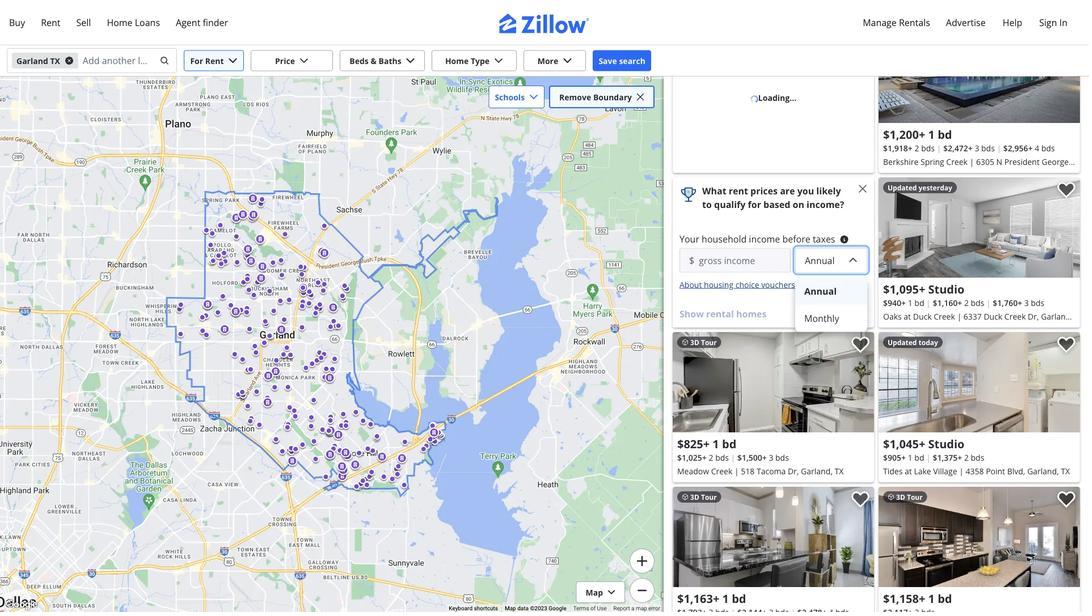 Task type: vqa. For each thing, say whether or not it's contained in the screenshot.
Oaks at Duck Creek | 6337 Duck Creek Dr, Garland, TX link
yes



Task type: locate. For each thing, give the bounding box(es) containing it.
home inside main "navigation"
[[107, 16, 133, 28]]

at
[[904, 311, 911, 322], [905, 466, 912, 477]]

bds down $825+ 1 bd
[[715, 452, 729, 463]]

1 down $1,045+
[[908, 452, 913, 463]]

three dimensional image down tides
[[888, 494, 895, 501]]

$1,160+
[[933, 298, 962, 308]]

3 up 6305
[[975, 143, 979, 153]]

terms of use link
[[573, 606, 607, 612]]

garland, up yesterday
[[924, 170, 956, 181]]

chevron down image inside home type dropdown button
[[494, 56, 503, 65]]

updated
[[888, 183, 917, 192], [888, 338, 917, 347]]

tx left remove tag image
[[50, 55, 60, 66]]

three dimensional image
[[682, 494, 689, 501], [888, 494, 895, 501]]

meadow creek | 518 tacoma dr, garland, tx link
[[677, 465, 870, 478]]

2 three dimensional image from the left
[[888, 494, 895, 501]]

bush
[[883, 170, 902, 181]]

meadow creek | 518 tacoma dr, garland, tx
[[677, 466, 844, 477]]

meadow creek image
[[673, 332, 874, 433]]

dr, inside oaks at duck creek | 6337 duck creek dr, garland, tx
[[1028, 311, 1039, 322]]

1 down $1,095+
[[908, 298, 913, 308]]

tides at lake village image
[[879, 332, 1080, 433]]

chevron down image right type
[[494, 56, 503, 65]]

monthly
[[804, 312, 839, 324]]

at for $1,095+
[[904, 311, 911, 322]]

2 for $1,375+
[[964, 452, 969, 463]]

home left type
[[445, 55, 469, 66]]

| left 6337
[[957, 311, 962, 322]]

bd up $1,025+ 2 bds
[[722, 436, 736, 452]]

tx
[[50, 55, 60, 66], [958, 170, 967, 181], [883, 325, 892, 336], [835, 466, 844, 477], [1061, 466, 1070, 477]]

bds for $1,918+ 2 bds
[[921, 143, 935, 153]]

homes
[[736, 308, 767, 320]]

2 updated from the top
[[888, 338, 917, 347]]

home type
[[445, 55, 490, 66]]

|
[[970, 156, 974, 167], [957, 311, 962, 322], [735, 466, 739, 477], [959, 466, 964, 477]]

three dimensional image
[[682, 339, 689, 346]]

1 vertical spatial home
[[445, 55, 469, 66]]

at down $940+ 1 bd
[[904, 311, 911, 322]]

$1,200+ 1 bd
[[883, 126, 952, 142]]

0 horizontal spatial home
[[107, 16, 133, 28]]

chevron down image inside price dropdown button
[[299, 56, 309, 65]]

bd down the $1,095+ studio
[[915, 298, 924, 308]]

2
[[915, 143, 919, 153], [964, 298, 969, 308], [709, 452, 713, 463], [964, 452, 969, 463]]

studio up $1,375+
[[928, 436, 965, 452]]

tx inside oaks at duck creek | 6337 duck creek dr, garland, tx
[[883, 325, 892, 336]]

$825+ 1 bd
[[677, 436, 736, 452]]

| inside the berkshire spring creek | 6305 n president george bush hwy, garland, tx
[[970, 156, 974, 167]]

bd for $1,158+ 1 bd
[[938, 591, 952, 607]]

0 vertical spatial home
[[107, 16, 133, 28]]

spring
[[921, 156, 944, 167]]

before
[[783, 233, 810, 245]]

bd for $1,163+ 1 bd
[[732, 591, 746, 607]]

berkshire spring creek | 6305 n president george bush hwy, garland, tx
[[883, 156, 1069, 181]]

1 horizontal spatial home
[[445, 55, 469, 66]]

chevron down image right schools
[[529, 92, 538, 102]]

0 vertical spatial 3
[[975, 143, 979, 153]]

tides at lake village | 4358 point blvd, garland, tx
[[883, 466, 1070, 477]]

tour down meadow
[[701, 493, 717, 502]]

bd
[[938, 126, 952, 142], [915, 298, 924, 308], [722, 436, 736, 452], [915, 452, 924, 463], [732, 591, 746, 607], [938, 591, 952, 607]]

prices
[[751, 185, 778, 197]]

bds up tides at lake village | 4358 point blvd, garland, tx
[[971, 452, 984, 463]]

three dimensional image for $1,163+
[[682, 494, 689, 501]]

1 up $1,025+ 2 bds
[[713, 436, 719, 452]]

more
[[538, 55, 558, 66]]

save this home button for $1,200+ 1 bd
[[1048, 23, 1080, 54]]

3d down meadow
[[690, 493, 699, 502]]

bd for $940+ 1 bd
[[915, 298, 924, 308]]

map
[[586, 587, 603, 598], [505, 606, 516, 612]]

0 vertical spatial studio
[[928, 281, 965, 297]]

3d for $1,163+
[[690, 493, 699, 502]]

1 vertical spatial save this home image
[[1057, 337, 1076, 354]]

dr, right tacoma
[[788, 466, 799, 477]]

creek
[[946, 156, 968, 167], [934, 311, 955, 322], [1005, 311, 1026, 322], [711, 466, 733, 477]]

information image
[[840, 235, 849, 244]]

close image right 'likely'
[[858, 184, 867, 193]]

use
[[597, 606, 607, 612]]

advertisement region
[[673, 23, 874, 173]]

| left 6305
[[970, 156, 974, 167]]

point
[[986, 466, 1005, 477]]

based
[[764, 199, 790, 211]]

2 up the 4358
[[964, 452, 969, 463]]

home inside dropdown button
[[445, 55, 469, 66]]

chevron down image right more
[[563, 56, 572, 65]]

0 horizontal spatial close image
[[636, 93, 644, 101]]

1 duck from the left
[[913, 311, 932, 322]]

map for map
[[586, 587, 603, 598]]

of
[[591, 606, 596, 612]]

3d tour down lake in the right of the page
[[895, 493, 923, 502]]

0 vertical spatial updated
[[888, 183, 917, 192]]

0 horizontal spatial 3
[[769, 452, 773, 463]]

1 save this home image from the top
[[1057, 182, 1076, 199]]

2 down $825+ 1 bd
[[709, 452, 713, 463]]

in
[[1059, 16, 1068, 28]]

tides
[[883, 466, 903, 477]]

1 up $1,918+ 2 bds
[[928, 126, 935, 142]]

$ text field
[[699, 248, 791, 273]]

1 vertical spatial at
[[905, 466, 912, 477]]

3d down tides
[[896, 493, 905, 502]]

$1,375+ 2 bds
[[933, 452, 984, 463]]

1 horizontal spatial 3
[[975, 143, 979, 153]]

save search
[[599, 55, 645, 66]]

4358
[[966, 466, 984, 477]]

0 vertical spatial dr,
[[1028, 311, 1039, 322]]

close image
[[636, 93, 644, 101], [858, 184, 867, 193]]

updated down bush
[[888, 183, 917, 192]]

studio up $1,160+
[[928, 281, 965, 297]]

1 horizontal spatial three dimensional image
[[888, 494, 895, 501]]

1 horizontal spatial duck
[[984, 311, 1002, 322]]

type
[[471, 55, 490, 66]]

0 vertical spatial save this home image
[[1057, 182, 1076, 199]]

1 right $1,158+ on the right bottom of page
[[928, 591, 935, 607]]

3 for $1,200+ 1 bd
[[975, 143, 979, 153]]

1 vertical spatial close image
[[858, 184, 867, 193]]

n
[[996, 156, 1002, 167]]

3d tour down meadow
[[689, 493, 717, 502]]

berkshire spring creek image
[[879, 23, 1080, 123]]

chevron down image for schools
[[529, 92, 538, 102]]

president
[[1004, 156, 1040, 167]]

keyboard
[[449, 606, 473, 612]]

1 horizontal spatial dr,
[[1028, 311, 1039, 322]]

bds right $1,760+
[[1031, 298, 1044, 308]]

3d tour down "show"
[[689, 338, 717, 347]]

tx inside filters element
[[50, 55, 60, 66]]

1 right $1,163+
[[722, 591, 729, 607]]

filters element
[[0, 45, 1089, 77]]

creek down $1,160+
[[934, 311, 955, 322]]

plus image
[[636, 556, 648, 568]]

map left data
[[505, 606, 516, 612]]

chevron down image inside more "popup button"
[[563, 56, 572, 65]]

bds right 4
[[1041, 143, 1055, 153]]

$1,500+ 3 bds
[[737, 452, 789, 463]]

map inside "popup button"
[[586, 587, 603, 598]]

tx inside the berkshire spring creek | 6305 n president george bush hwy, garland, tx
[[958, 170, 967, 181]]

1 vertical spatial updated
[[888, 338, 917, 347]]

save this home image
[[1057, 182, 1076, 199], [1057, 337, 1076, 354]]

to
[[702, 199, 712, 211]]

bd right $1,158+ on the right bottom of page
[[938, 591, 952, 607]]

$1,158+
[[883, 591, 925, 607]]

list box
[[795, 278, 867, 332]]

tx down the $2,472+
[[958, 170, 967, 181]]

1 for $825+
[[713, 436, 719, 452]]

studio for $1,045+ studio
[[928, 436, 965, 452]]

3 up tacoma
[[769, 452, 773, 463]]

oaks at duck creek | 6337 duck creek dr, garland, tx link
[[883, 310, 1076, 336]]

bd right $1,163+
[[732, 591, 746, 607]]

price button
[[251, 50, 333, 71]]

bds up meadow creek | 518 tacoma dr, garland, tx link
[[775, 452, 789, 463]]

you
[[797, 185, 814, 197]]

chevron down image down agent finder link
[[228, 56, 237, 65]]

None text field
[[805, 251, 840, 270]]

©2023
[[530, 606, 547, 612]]

beds & baths
[[350, 55, 401, 66]]

chevron down image for home type
[[494, 56, 503, 65]]

sign in
[[1039, 16, 1068, 28]]

bd for $905+ 1 bd
[[915, 452, 924, 463]]

| left 518 at the right bottom of page
[[735, 466, 739, 477]]

dr, down '$1,760+ 3 bds'
[[1028, 311, 1039, 322]]

bd up lake in the right of the page
[[915, 452, 924, 463]]

1
[[928, 126, 935, 142], [908, 298, 913, 308], [713, 436, 719, 452], [908, 452, 913, 463], [722, 591, 729, 607], [928, 591, 935, 607]]

at inside oaks at duck creek | 6337 duck creek dr, garland, tx
[[904, 311, 911, 322]]

$905+
[[883, 452, 906, 463]]

2 for $1,918+
[[915, 143, 919, 153]]

bds for $1,500+ 3 bds
[[775, 452, 789, 463]]

1 vertical spatial studio
[[928, 436, 965, 452]]

save this home button for $1,045+ studio
[[1048, 332, 1080, 364]]

updated yesterday
[[888, 183, 952, 192]]

1 horizontal spatial map
[[586, 587, 603, 598]]

garland, right tacoma
[[801, 466, 833, 477]]

studio
[[928, 281, 965, 297], [928, 436, 965, 452]]

garland, inside oaks at duck creek | 6337 duck creek dr, garland, tx
[[1041, 311, 1073, 322]]

bd for $825+ 1 bd
[[722, 436, 736, 452]]

tx down oaks
[[883, 325, 892, 336]]

close image right boundary
[[636, 93, 644, 101]]

updated left the today
[[888, 338, 917, 347]]

duck down $940+ 1 bd
[[913, 311, 932, 322]]

| left the 4358
[[959, 466, 964, 477]]

boundary
[[593, 92, 632, 102]]

qualify
[[714, 199, 746, 211]]

bds for $1,375+ 2 bds
[[971, 452, 984, 463]]

garland, inside the berkshire spring creek | 6305 n president george bush hwy, garland, tx
[[924, 170, 956, 181]]

1 vertical spatial map
[[505, 606, 516, 612]]

2 for $1,160+
[[964, 298, 969, 308]]

bds up 6337
[[971, 298, 984, 308]]

$1,045+ studio
[[883, 436, 965, 452]]

0 horizontal spatial duck
[[913, 311, 932, 322]]

george
[[1042, 156, 1069, 167]]

2 down $1,200+ 1 bd
[[915, 143, 919, 153]]

1 vertical spatial 3
[[1024, 298, 1029, 308]]

2 for $1,025+
[[709, 452, 713, 463]]

0 horizontal spatial three dimensional image
[[682, 494, 689, 501]]

chevron down image inside schools popup button
[[529, 92, 538, 102]]

save this home image
[[1057, 27, 1076, 44], [851, 337, 870, 354], [851, 492, 870, 508], [1057, 492, 1076, 508]]

remove tag image
[[65, 56, 74, 65]]

$2,472+ 3 bds
[[943, 143, 995, 153]]

1 for $905+
[[908, 452, 913, 463]]

garland, down '$1,760+ 3 bds'
[[1041, 311, 1073, 322]]

advertise link
[[938, 9, 994, 36]]

home
[[107, 16, 133, 28], [445, 55, 469, 66]]

error
[[648, 606, 660, 612]]

2 save this home image from the top
[[1057, 337, 1076, 354]]

updated for $1,045+ studio
[[888, 338, 917, 347]]

bd for $1,200+ 1 bd
[[938, 126, 952, 142]]

0 vertical spatial at
[[904, 311, 911, 322]]

tour right three dimensional image
[[701, 338, 717, 347]]

at left lake in the right of the page
[[905, 466, 912, 477]]

chevron down image for beds & baths
[[406, 56, 415, 65]]

chevron down image right baths on the left top of the page
[[406, 56, 415, 65]]

2 vertical spatial 3
[[769, 452, 773, 463]]

1 horizontal spatial close image
[[858, 184, 867, 193]]

three dimensional image down meadow
[[682, 494, 689, 501]]

2 studio from the top
[[928, 436, 965, 452]]

3 for $825+ 1 bd
[[769, 452, 773, 463]]

1 studio from the top
[[928, 281, 965, 297]]

at inside tides at lake village | 4358 point blvd, garland, tx link
[[905, 466, 912, 477]]

chevron down image for more
[[563, 56, 572, 65]]

home loans
[[107, 16, 160, 28]]

0 vertical spatial close image
[[636, 93, 644, 101]]

2 horizontal spatial 3
[[1024, 298, 1029, 308]]

1 three dimensional image from the left
[[682, 494, 689, 501]]

bd up the $2,472+
[[938, 126, 952, 142]]

3 right $1,760+
[[1024, 298, 1029, 308]]

chevron down image
[[228, 56, 237, 65], [299, 56, 309, 65], [406, 56, 415, 65], [494, 56, 503, 65], [563, 56, 572, 65], [529, 92, 538, 102]]

1 for $1,158+
[[928, 591, 935, 607]]

creek down '$1,760+ 3 bds'
[[1005, 311, 1026, 322]]

creek down the $2,472+
[[946, 156, 968, 167]]

duck down $1,760+
[[984, 311, 1002, 322]]

tour down lake in the right of the page
[[907, 493, 923, 502]]

0 vertical spatial map
[[586, 587, 603, 598]]

terms
[[573, 606, 589, 612]]

$1,918+
[[883, 143, 913, 153]]

bds up spring
[[921, 143, 935, 153]]

housing
[[704, 279, 733, 290]]

2 up 6337
[[964, 298, 969, 308]]

4
[[1035, 143, 1039, 153]]

tour
[[701, 338, 717, 347], [701, 493, 717, 502], [907, 493, 923, 502]]

close image inside remove boundary "button"
[[636, 93, 644, 101]]

list box containing annual
[[795, 278, 867, 332]]

0 horizontal spatial map
[[505, 606, 516, 612]]

3
[[975, 143, 979, 153], [1024, 298, 1029, 308], [769, 452, 773, 463]]

save search button
[[593, 50, 651, 71]]

oaks at duck creek | 6337 duck creek dr, garland, tx
[[883, 311, 1073, 336]]

home left loans
[[107, 16, 133, 28]]

1 updated from the top
[[888, 183, 917, 192]]

agent
[[176, 16, 200, 28]]

duck
[[913, 311, 932, 322], [984, 311, 1002, 322]]

1 for $940+
[[908, 298, 913, 308]]

1 vertical spatial dr,
[[788, 466, 799, 477]]

save this home image for $1,045+ studio
[[1057, 337, 1076, 354]]

$1,025+ 2 bds
[[677, 452, 729, 463]]

village
[[933, 466, 957, 477]]

remove boundary
[[559, 92, 632, 102]]

chevron down image right price
[[299, 56, 309, 65]]

home for home type
[[445, 55, 469, 66]]

bds up 6305
[[981, 143, 995, 153]]

chevron down image inside beds & baths popup button
[[406, 56, 415, 65]]

price
[[275, 55, 295, 66]]

tides at lake village | 4358 point blvd, garland, tx link
[[883, 465, 1076, 478]]

map up the "of"
[[586, 587, 603, 598]]



Task type: describe. For each thing, give the bounding box(es) containing it.
creek inside the berkshire spring creek | 6305 n president george bush hwy, garland, tx
[[946, 156, 968, 167]]

hwy,
[[904, 170, 922, 181]]

zillow logo image
[[499, 14, 590, 33]]

| inside tides at lake village | 4358 point blvd, garland, tx link
[[959, 466, 964, 477]]

$1,200+
[[883, 126, 925, 142]]

what rent prices are you likely to qualify for based on income?
[[702, 185, 844, 211]]

show
[[680, 308, 704, 320]]

garland, right blvd,
[[1027, 466, 1059, 477]]

creek down $1,025+ 2 bds
[[711, 466, 733, 477]]

bds for $1,160+ 2 bds
[[971, 298, 984, 308]]

1 for $1,163+
[[722, 591, 729, 607]]

updated today
[[888, 338, 938, 347]]

| inside meadow creek | 518 tacoma dr, garland, tx link
[[735, 466, 739, 477]]

beds
[[350, 55, 369, 66]]

save this home button for $825+ 1 bd
[[842, 332, 874, 364]]

finder
[[203, 16, 228, 28]]

bds for $1,760+ 3 bds
[[1031, 298, 1044, 308]]

search image
[[160, 56, 169, 65]]

save this home button for $1,095+ studio
[[1048, 178, 1080, 209]]

tour for $1,158+
[[907, 493, 923, 502]]

save this home image for oaks 5th street crossing at city center image
[[1057, 492, 1076, 508]]

map button
[[576, 582, 625, 604]]

clear field image
[[158, 56, 167, 65]]

$825+
[[677, 436, 710, 452]]

keyboard shortcuts button
[[449, 605, 498, 613]]

agent finder link
[[168, 9, 236, 36]]

advertise
[[946, 16, 986, 28]]

Search text field
[[83, 52, 153, 70]]

home type button
[[432, 50, 517, 71]]

berkshire
[[883, 156, 919, 167]]

bds for $2,472+ 3 bds
[[981, 143, 995, 153]]

tour for $1,163+
[[701, 493, 717, 502]]

sell link
[[68, 9, 99, 36]]

$940+ 1 bd
[[883, 298, 924, 308]]

$1,163+
[[677, 591, 719, 607]]

save this home image for berkshire spring creek "image"
[[1057, 27, 1076, 44]]

google image
[[3, 598, 40, 613]]

loans
[[135, 16, 160, 28]]

sell
[[76, 16, 91, 28]]

map region
[[0, 37, 791, 613]]

your
[[680, 233, 699, 245]]

save
[[599, 55, 617, 66]]

bds for $2,956+ 4 bds
[[1041, 143, 1055, 153]]

what
[[702, 185, 726, 197]]

manage rentals link
[[855, 9, 938, 36]]

chevron down image for price
[[299, 56, 309, 65]]

$2,956+ 4 bds
[[1003, 143, 1055, 153]]

report
[[613, 606, 630, 612]]

rental
[[706, 308, 734, 320]]

household
[[702, 233, 747, 245]]

map
[[636, 606, 647, 612]]

2 duck from the left
[[984, 311, 1002, 322]]

3d tour for $1,158+
[[895, 493, 923, 502]]

agent finder
[[176, 16, 228, 28]]

berkshire spring creek | 6305 n president george bush hwy, garland, tx link
[[883, 155, 1076, 181]]

$905+ 1 bd
[[883, 452, 924, 463]]

manage
[[863, 16, 897, 28]]

three dimensional image for $1,158+
[[888, 494, 895, 501]]

berkshire preserve image
[[673, 487, 874, 588]]

rentals
[[899, 16, 930, 28]]

save this home image for meadow creek image
[[851, 337, 870, 354]]

show rental homes button
[[680, 307, 767, 321]]

help link
[[995, 9, 1030, 36]]

home for home loans
[[107, 16, 133, 28]]

buy link
[[1, 9, 33, 36]]

chevron down image
[[608, 589, 615, 597]]

beds & baths button
[[340, 50, 425, 71]]

minus image
[[636, 585, 648, 597]]

trophy image
[[680, 182, 698, 207]]

home loans link
[[99, 9, 168, 36]]

at for $1,045+
[[905, 466, 912, 477]]

garland tx
[[16, 55, 60, 66]]

main navigation
[[0, 0, 1089, 45]]

a
[[631, 606, 635, 612]]

$1,045+
[[883, 436, 925, 452]]

report a map error link
[[613, 606, 660, 612]]

tacoma
[[757, 466, 786, 477]]

about housing choice vouchers button
[[680, 278, 795, 291]]

terms of use
[[573, 606, 607, 612]]

3d right three dimensional image
[[690, 338, 699, 347]]

3d for $1,158+
[[896, 493, 905, 502]]

schools button
[[489, 86, 545, 108]]

$1,375+
[[933, 452, 962, 463]]

data
[[517, 606, 529, 612]]

taxes
[[813, 233, 835, 245]]

bds for $1,025+ 2 bds
[[715, 452, 729, 463]]

3d tour for $1,163+
[[689, 493, 717, 502]]

loading...
[[758, 92, 796, 103]]

$2,956+
[[1003, 143, 1033, 153]]

studio for $1,095+ studio
[[928, 281, 965, 297]]

tx right blvd,
[[1061, 466, 1070, 477]]

blvd,
[[1007, 466, 1025, 477]]

$1,158+ 1 bd
[[883, 591, 952, 607]]

shortcuts
[[474, 606, 498, 612]]

save this home image for berkshire preserve image
[[851, 492, 870, 508]]

sign
[[1039, 16, 1057, 28]]

rent
[[729, 185, 748, 197]]

0 horizontal spatial dr,
[[788, 466, 799, 477]]

loading image
[[749, 94, 759, 104]]

updated for $1,095+ studio
[[888, 183, 917, 192]]

$1,025+
[[677, 452, 707, 463]]

$1,160+ 2 bds
[[933, 298, 984, 308]]

oaks 5th street crossing at city center image
[[879, 487, 1080, 588]]

vouchers
[[761, 279, 795, 290]]

save this home image for $1,095+ studio
[[1057, 182, 1076, 199]]

on
[[793, 199, 804, 211]]

$
[[689, 254, 694, 266]]

more button
[[524, 50, 586, 71]]

tx left tides
[[835, 466, 844, 477]]

rent
[[41, 16, 60, 28]]

518
[[741, 466, 755, 477]]

baths
[[379, 55, 401, 66]]

your household income before taxes
[[680, 233, 835, 245]]

likely
[[816, 185, 841, 197]]

report a map error
[[613, 606, 660, 612]]

$1,760+ 3 bds
[[993, 298, 1044, 308]]

| inside oaks at duck creek | 6337 duck creek dr, garland, tx
[[957, 311, 962, 322]]

buy
[[9, 16, 25, 28]]

lake
[[914, 466, 931, 477]]

about housing choice vouchers
[[680, 279, 795, 290]]

oaks
[[883, 311, 902, 322]]

6337
[[964, 311, 982, 322]]

map for map data ©2023 google
[[505, 606, 516, 612]]

$2,472+
[[943, 143, 973, 153]]

annual
[[804, 285, 837, 297]]

1 for $1,200+
[[928, 126, 935, 142]]

show rental homes
[[680, 308, 767, 320]]

oaks at duck creek image
[[879, 178, 1080, 278]]

garland
[[16, 55, 48, 66]]

meadow
[[677, 466, 709, 477]]



